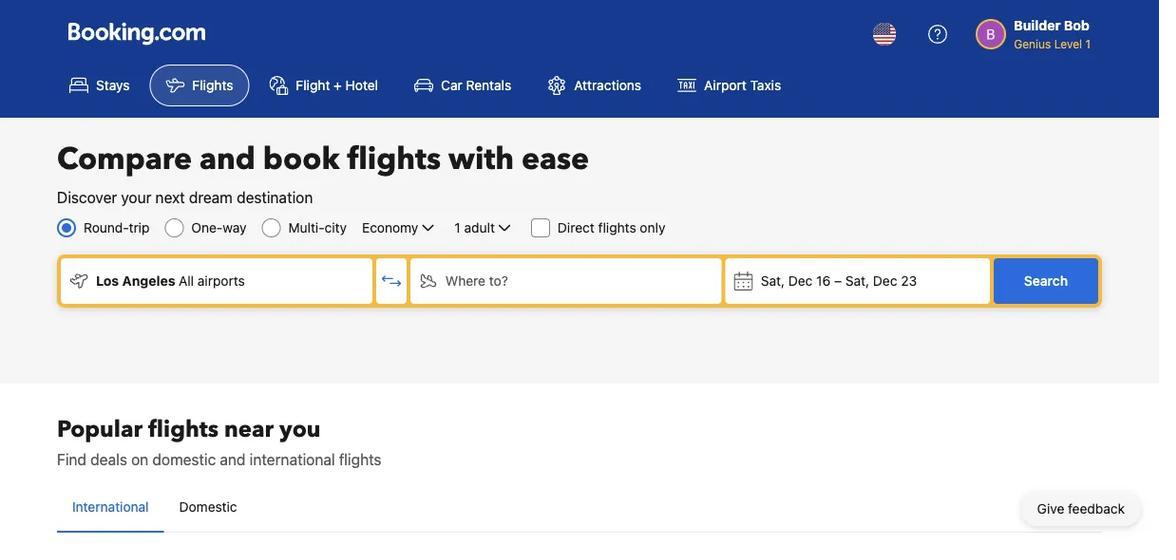 Task type: locate. For each thing, give the bounding box(es) containing it.
0 vertical spatial 1
[[1086, 37, 1091, 50]]

tab list
[[57, 483, 1102, 534]]

ease
[[522, 139, 589, 180]]

23
[[901, 273, 917, 289]]

flights left only
[[598, 220, 636, 236]]

on
[[131, 451, 148, 469]]

1 horizontal spatial 1
[[1086, 37, 1091, 50]]

flights link
[[150, 65, 249, 106]]

flights up domestic
[[148, 414, 219, 445]]

near
[[224, 414, 274, 445]]

1 vertical spatial 1
[[455, 220, 461, 236]]

1 left adult at the left
[[455, 220, 461, 236]]

popular
[[57, 414, 143, 445]]

trip
[[129, 220, 150, 236]]

dec left 16
[[789, 273, 813, 289]]

destination
[[237, 189, 313, 207]]

builder
[[1014, 18, 1061, 33]]

and inside popular flights near you find deals on domestic and international flights
[[220, 451, 246, 469]]

16
[[816, 273, 831, 289]]

0 horizontal spatial 1
[[455, 220, 461, 236]]

dec left "23"
[[873, 273, 898, 289]]

flights inside the compare and book flights with ease discover your next dream destination
[[347, 139, 441, 180]]

direct
[[558, 220, 595, 236]]

and down near
[[220, 451, 246, 469]]

flights up economy
[[347, 139, 441, 180]]

rentals
[[466, 77, 511, 93]]

where to? button
[[410, 258, 722, 304]]

multi-
[[288, 220, 325, 236]]

tab list containing international
[[57, 483, 1102, 534]]

1 right the level at the top of page
[[1086, 37, 1091, 50]]

airport
[[704, 77, 747, 93]]

1 vertical spatial and
[[220, 451, 246, 469]]

city
[[325, 220, 347, 236]]

where to?
[[446, 273, 508, 289]]

0 horizontal spatial dec
[[789, 273, 813, 289]]

with
[[449, 139, 514, 180]]

angeles
[[122, 273, 175, 289]]

compare and book flights with ease discover your next dream destination
[[57, 139, 589, 207]]

booking.com logo image
[[68, 22, 205, 45], [68, 22, 205, 45]]

flights
[[347, 139, 441, 180], [598, 220, 636, 236], [148, 414, 219, 445], [339, 451, 382, 469]]

stays
[[96, 77, 130, 93]]

search
[[1024, 273, 1068, 289]]

to?
[[489, 273, 508, 289]]

book
[[263, 139, 340, 180]]

sat, dec 16 – sat, dec 23 button
[[726, 258, 990, 304]]

flight
[[296, 77, 330, 93]]

–
[[834, 273, 842, 289]]

sat, left 16
[[761, 273, 785, 289]]

2 dec from the left
[[873, 273, 898, 289]]

give
[[1037, 501, 1065, 517]]

feedback
[[1068, 501, 1125, 517]]

and
[[200, 139, 256, 180], [220, 451, 246, 469]]

dream
[[189, 189, 233, 207]]

1 horizontal spatial dec
[[873, 273, 898, 289]]

builder bob genius level 1
[[1014, 18, 1091, 50]]

0 horizontal spatial sat,
[[761, 273, 785, 289]]

sat, right –
[[846, 273, 870, 289]]

dec
[[789, 273, 813, 289], [873, 273, 898, 289]]

and up 'dream' at the top left
[[200, 139, 256, 180]]

sat,
[[761, 273, 785, 289], [846, 273, 870, 289]]

1
[[1086, 37, 1091, 50], [455, 220, 461, 236]]

only
[[640, 220, 666, 236]]

los angeles all airports
[[96, 273, 245, 289]]

1 horizontal spatial sat,
[[846, 273, 870, 289]]

economy
[[362, 220, 419, 236]]

multi-city
[[288, 220, 347, 236]]

airport taxis
[[704, 77, 781, 93]]

0 vertical spatial and
[[200, 139, 256, 180]]

airports
[[197, 273, 245, 289]]



Task type: vqa. For each thing, say whether or not it's contained in the screenshot.
Domestic button
yes



Task type: describe. For each thing, give the bounding box(es) containing it.
popular flights near you find deals on domestic and international flights
[[57, 414, 382, 469]]

car
[[441, 77, 463, 93]]

1 adult button
[[453, 217, 516, 239]]

hotel
[[346, 77, 378, 93]]

flight + hotel
[[296, 77, 378, 93]]

give feedback button
[[1022, 492, 1140, 526]]

round-
[[84, 220, 129, 236]]

and inside the compare and book flights with ease discover your next dream destination
[[200, 139, 256, 180]]

one-
[[191, 220, 223, 236]]

next
[[155, 189, 185, 207]]

international
[[250, 451, 335, 469]]

adult
[[464, 220, 495, 236]]

sat, dec 16 – sat, dec 23
[[761, 273, 917, 289]]

flights
[[192, 77, 233, 93]]

round-trip
[[84, 220, 150, 236]]

+
[[334, 77, 342, 93]]

flight + hotel link
[[253, 65, 394, 106]]

compare
[[57, 139, 192, 180]]

direct flights only
[[558, 220, 666, 236]]

1 dec from the left
[[789, 273, 813, 289]]

los
[[96, 273, 119, 289]]

bob
[[1064, 18, 1090, 33]]

domestic
[[179, 499, 237, 515]]

1 inside 1 adult 'popup button'
[[455, 220, 461, 236]]

car rentals link
[[398, 65, 528, 106]]

give feedback
[[1037, 501, 1125, 517]]

1 sat, from the left
[[761, 273, 785, 289]]

level
[[1054, 37, 1082, 50]]

airport taxis link
[[662, 65, 797, 106]]

way
[[223, 220, 247, 236]]

attractions link
[[531, 65, 658, 106]]

one-way
[[191, 220, 247, 236]]

all
[[179, 273, 194, 289]]

your
[[121, 189, 151, 207]]

international
[[72, 499, 149, 515]]

flights right international
[[339, 451, 382, 469]]

genius
[[1014, 37, 1051, 50]]

stays link
[[53, 65, 146, 106]]

search button
[[994, 258, 1099, 304]]

find
[[57, 451, 86, 469]]

where
[[446, 273, 486, 289]]

car rentals
[[441, 77, 511, 93]]

discover
[[57, 189, 117, 207]]

deals
[[90, 451, 127, 469]]

attractions
[[574, 77, 642, 93]]

you
[[279, 414, 321, 445]]

international button
[[57, 483, 164, 532]]

2 sat, from the left
[[846, 273, 870, 289]]

taxis
[[750, 77, 781, 93]]

domestic
[[152, 451, 216, 469]]

domestic button
[[164, 483, 252, 532]]

1 inside builder bob genius level 1
[[1086, 37, 1091, 50]]

1 adult
[[455, 220, 495, 236]]



